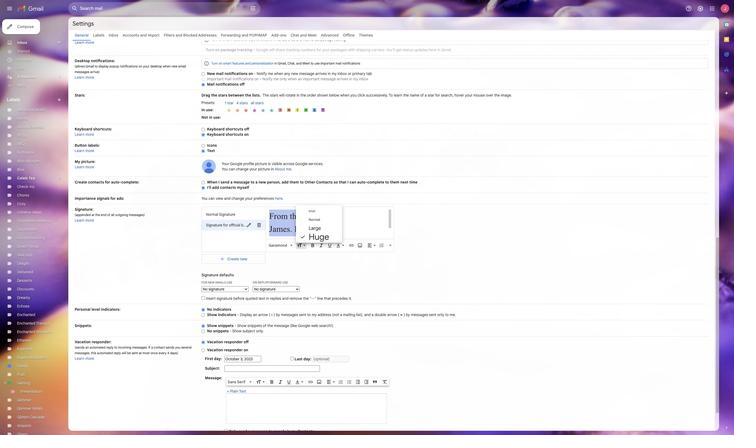 Task type: locate. For each thing, give the bounding box(es) containing it.
all
[[251, 101, 255, 105], [111, 213, 114, 217]]

keyboard shortcuts on
[[207, 132, 249, 137]]

1 smart from the top
[[223, 38, 232, 42]]

my right people
[[292, 429, 297, 434]]

Search mail text field
[[80, 6, 235, 11]]

a right if
[[151, 346, 153, 350]]

to inside desktop notifications: (allows gmail to display popup notifications on your desktop when new email messages arrive) learn more
[[95, 64, 98, 68]]

euphoria link
[[17, 347, 32, 352]]

0 horizontal spatial that
[[324, 296, 331, 301]]

smart for turn on smart features and personalization in gmail, chat, and meet to use package tracking
[[223, 38, 232, 42]]

picture left is
[[255, 162, 267, 166]]

Mail notifications off radio
[[202, 83, 205, 87]]

every
[[159, 351, 167, 355]]

1 vertical spatial personalization
[[252, 61, 274, 65]]

search mail image
[[70, 4, 80, 13]]

day: for first day:
[[214, 357, 222, 362]]

smart right addresses
[[223, 38, 232, 42]]

1 vertical spatial inbox
[[359, 77, 369, 81]]

1 horizontal spatial i
[[348, 180, 349, 185]]

learn down (allows
[[75, 75, 85, 80]]

1 horizontal spatial sent
[[299, 313, 307, 318]]

1 vertical spatial notify
[[263, 77, 273, 81]]

. inside the 'your google profile picture is visible across google services. you can change your picture in about me .'
[[291, 167, 292, 172]]

0 vertical spatial contacts
[[88, 180, 104, 185]]

0 horizontal spatial normal
[[206, 212, 218, 217]]

None checkbox
[[202, 297, 205, 300]]

signature
[[217, 296, 233, 301]]

0 vertical spatial dazzle
[[17, 227, 28, 232]]

learn more link down the picture:
[[75, 165, 94, 170]]

Text radio
[[202, 149, 205, 153]]

search!).
[[319, 324, 334, 328]]

2 personalization from the top
[[252, 61, 274, 65]]

me inside the 'your google profile picture is visible across google services. you can change your picture in about me .'
[[286, 167, 291, 172]]

keyboard for keyboard shortcuts: learn more
[[75, 127, 92, 132]]

1 horizontal spatial all
[[251, 101, 255, 105]]

4 more from the top
[[85, 148, 94, 153]]

important
[[207, 77, 224, 81]]

tab
[[367, 71, 372, 76]]

1 horizontal spatial package
[[321, 38, 333, 42]]

1 horizontal spatial 1
[[225, 101, 226, 105]]

stars up 1 star link
[[218, 93, 227, 98]]

1 vertical spatial gmail,
[[278, 61, 287, 65]]

add
[[282, 180, 289, 185], [212, 185, 219, 190]]

0 vertical spatial at
[[92, 213, 94, 217]]

use down numbers
[[315, 61, 320, 65]]

3 enchanted from the top
[[17, 330, 35, 335]]

advanced search options image
[[248, 3, 258, 14]]

button labels: learn more
[[75, 143, 100, 153]]

no for no indicators
[[207, 307, 212, 312]]

6 learn from the top
[[75, 218, 85, 223]]

responder down vacation responder off
[[224, 348, 243, 353]]

None search field
[[68, 2, 261, 15]]

0 horizontal spatial mail
[[216, 71, 224, 76]]

1 no from the top
[[207, 307, 212, 312]]

2 horizontal spatial me
[[286, 167, 291, 172]]

2 horizontal spatial can
[[350, 180, 356, 185]]

mail for new mail notifications on - notify me when any new message arrives in my inbox or primary tab
[[216, 71, 224, 76]]

0 vertical spatial bold ‪(⌘b)‬ image
[[310, 243, 316, 248]]

chat, for in gmail, chat, and meet to use important mail notifications
[[288, 61, 296, 65]]

picture image
[[202, 159, 217, 174]]

Keyboard shortcuts off radio
[[202, 128, 205, 132]]

learn
[[75, 40, 85, 45], [75, 75, 85, 80], [75, 132, 85, 137], [75, 148, 85, 153], [75, 165, 85, 170], [75, 218, 85, 223], [75, 356, 85, 361]]

in left gmail.
[[438, 48, 441, 52]]

1 learn more link from the top
[[75, 40, 94, 45]]

dewdrop
[[36, 219, 51, 224]]

0 horizontal spatial star
[[227, 101, 234, 105]]

turn on smart features and personalization button for in gmail, chat, and meet to use package tracking
[[211, 38, 274, 42]]

double
[[375, 313, 387, 318]]

mail for important mail notifications on - notify me only when an important message arrives in my inbox
[[225, 77, 232, 81]]

2 learn from the top
[[75, 75, 85, 80]]

off for mail notifications off
[[240, 82, 245, 87]]

picture
[[255, 162, 267, 166], [258, 167, 270, 172]]

star
[[428, 93, 435, 98], [227, 101, 234, 105]]

formatting options toolbar containing sans serif
[[226, 378, 389, 386]]

2 turn on smart features and personalization button from the top
[[211, 61, 274, 65]]

indicators for show
[[218, 313, 236, 318]]

learn inside vacation responder: (sends an automated reply to incoming messages. if a contact sends you several messages, this automated reply will be sent at most once every 4 days) learn more
[[75, 356, 85, 361]]

personalization for in gmail, chat, and meet to use package tracking
[[252, 38, 274, 42]]

7 learn from the top
[[75, 356, 85, 361]]

at right (appended
[[92, 213, 94, 217]]

show
[[207, 313, 217, 318], [207, 324, 217, 328], [237, 324, 247, 328], [232, 329, 242, 334]]

when
[[207, 180, 218, 185]]

gmail.
[[442, 48, 452, 52]]

create contacts for auto-complete:
[[75, 180, 139, 185]]

1 horizontal spatial )
[[404, 313, 405, 318]]

snippets for show snippets of the message (like google web search!).
[[218, 324, 234, 328]]

indent less ‪(⌘[)‬ image
[[355, 380, 361, 385]]

in down share on the left
[[275, 61, 277, 65]]

2 dazzle from the top
[[17, 236, 28, 241]]

›
[[271, 313, 273, 318]]

0 horizontal spatial labels
[[7, 97, 20, 103]]

2 use from the top
[[315, 61, 320, 65]]

labels heading
[[7, 97, 57, 103]]

1 vertical spatial change
[[232, 196, 244, 201]]

1 vertical spatial contacts
[[220, 185, 236, 190]]

create for create contacts for auto-complete:
[[75, 180, 87, 185]]

1 horizontal spatial that
[[339, 180, 347, 185]]

discounts
[[17, 287, 34, 292]]

0 vertical spatial chat,
[[288, 38, 296, 42]]

turn on smart features and personalization in gmail, chat, and meet to use package tracking
[[211, 38, 346, 42]]

0 vertical spatial gmail,
[[278, 38, 287, 42]]

5 learn from the top
[[75, 165, 85, 170]]

meet for important
[[303, 61, 310, 65]]

1 dazzle from the top
[[17, 227, 28, 232]]

you can view and change your preferences here .
[[202, 196, 284, 201]]

1 aurora from the top
[[17, 116, 28, 121]]

all stars link
[[251, 101, 266, 106]]

indicators for no
[[213, 307, 232, 312]]

inbox left or
[[338, 71, 347, 76]]

you'll
[[387, 48, 395, 52]]

0 horizontal spatial them
[[290, 180, 299, 185]]

( left "›"
[[269, 313, 270, 318]]

1 features from the top
[[232, 38, 245, 42]]

cascade
[[30, 415, 45, 420]]

response
[[251, 429, 268, 434]]

me for only
[[274, 77, 279, 81]]

No indicators radio
[[202, 308, 205, 312]]

reply down incoming
[[114, 351, 121, 355]]

reply down responder:
[[106, 346, 114, 350]]

h.
[[295, 224, 303, 234]]

inbox down primary
[[359, 77, 369, 81]]

use for package
[[315, 38, 320, 42]]

0 horizontal spatial arrow
[[258, 313, 268, 318]]

no indicators
[[207, 307, 232, 312]]

1 vertical spatial shortcuts
[[226, 132, 243, 137]]

more inside my picture: learn more
[[85, 165, 94, 170]]

1 ) from the left
[[274, 313, 275, 318]]

bold ‪(⌘b)‬ image for garamond
[[310, 243, 316, 248]]

more down arrive)
[[85, 75, 94, 80]]

shortcuts for on
[[226, 132, 243, 137]]

dazzle bliss link
[[17, 227, 37, 232]]

1 vertical spatial important
[[303, 77, 320, 81]]

inbox up starred link
[[17, 40, 27, 45]]

1 vertical spatial features
[[232, 61, 245, 65]]

1 vertical spatial reply
[[114, 351, 121, 355]]

0 horizontal spatial reply
[[106, 346, 114, 350]]

b-day
[[17, 133, 28, 138]]

1 vertical spatial mail
[[216, 71, 224, 76]]

0 vertical spatial personalization
[[252, 38, 274, 42]]

to
[[311, 38, 314, 42], [311, 61, 314, 65], [95, 64, 98, 68], [251, 180, 255, 185], [300, 180, 304, 185], [385, 180, 389, 185], [308, 313, 311, 318], [446, 313, 449, 318], [114, 346, 117, 350], [269, 429, 273, 434]]

no right no indicators radio
[[207, 307, 212, 312]]

0 vertical spatial create
[[75, 180, 87, 185]]

1 inside labels navigation
[[60, 75, 61, 79]]

2 responder from the top
[[224, 348, 243, 353]]

to down profile
[[251, 180, 255, 185]]

7 more from the top
[[85, 356, 94, 361]]

enchanted tranquil
[[17, 321, 50, 326]]

Signature text field
[[269, 210, 392, 248]]

my down primary
[[353, 77, 358, 81]]

1 i from the left
[[219, 180, 220, 185]]

before
[[234, 296, 245, 301]]

change down profile
[[236, 167, 249, 172]]

formatting options toolbar down peterson,
[[267, 243, 394, 249]]

0 vertical spatial features
[[232, 38, 245, 42]]

1 for 1 star 4 stars all stars
[[225, 101, 226, 105]]

contacts up view
[[220, 185, 236, 190]]

important down turn on package tracking - google will share tracking numbers for your packages with shipping carriers. you'll get status updates here in gmail.
[[321, 61, 335, 65]]

2 glimmer from the top
[[17, 407, 31, 411]]

so
[[334, 180, 338, 185]]

messages inside desktop notifications: (allows gmail to display popup notifications on your desktop when new email messages arrive) learn more
[[75, 70, 89, 74]]

contacts down vacation responder text field
[[298, 429, 315, 434]]

0 horizontal spatial important
[[303, 77, 320, 81]]

1 horizontal spatial arrow
[[388, 313, 397, 318]]

ons
[[280, 33, 287, 38]]

me down new mail notifications on - notify me when any new message arrives in my inbox or primary tab
[[274, 77, 279, 81]]

signature for defaults
[[202, 273, 219, 278]]

when
[[163, 64, 171, 68], [274, 71, 283, 76], [288, 77, 297, 81], [340, 93, 350, 98]]

0 horizontal spatial (
[[269, 313, 270, 318]]

1 ( from the left
[[269, 313, 270, 318]]

the left "end"
[[95, 213, 100, 217]]

an down new mail notifications on - notify me when any new message arrives in my inbox or primary tab
[[298, 77, 302, 81]]

here link
[[275, 196, 283, 201]]

2 enchanted from the top
[[17, 321, 35, 326]]

snoozed
[[17, 57, 32, 62]]

normal inside large menu
[[309, 218, 320, 222]]

incoming
[[118, 346, 131, 350]]

insert image image
[[358, 243, 363, 248], [317, 380, 322, 385]]

sans
[[228, 380, 236, 385]]

google right the across on the top left of the page
[[295, 162, 308, 166]]

more down labels:
[[85, 148, 94, 153]]

birthdaze
[[17, 150, 33, 155]]

vacation for vacation responder off
[[207, 340, 223, 345]]

1 horizontal spatial you
[[222, 167, 228, 172]]

you left 'click'
[[351, 93, 357, 98]]

for
[[317, 48, 321, 52], [436, 93, 440, 98], [105, 180, 110, 185], [110, 196, 116, 201], [223, 223, 228, 228]]

insert image image left numbered list ‪(⌘⇧7)‬ icon
[[317, 380, 322, 385]]

indicators down no indicators
[[218, 313, 236, 318]]

0 vertical spatial you
[[222, 167, 228, 172]]

successively.
[[366, 93, 388, 98]]

at inside signature: (appended at the end of all outgoing messages) learn more
[[92, 213, 94, 217]]

enchanted for enchanted link
[[17, 313, 35, 318]]

last
[[295, 357, 303, 362]]

0 horizontal spatial will
[[122, 351, 126, 355]]

4 stars link
[[237, 101, 251, 106]]

compose
[[17, 24, 34, 29]]

1 euphoria from the top
[[17, 347, 32, 352]]

sent left me.
[[429, 313, 437, 318]]

-
[[253, 48, 255, 52], [254, 71, 256, 76], [260, 77, 262, 81], [313, 296, 315, 301], [237, 313, 239, 318], [235, 324, 237, 328], [230, 329, 232, 334]]

1 horizontal spatial only
[[438, 313, 445, 318]]

0 vertical spatial picture
[[255, 162, 267, 166]]

insert image image left numbered list ‪(⌘⇧7)‬ image at the bottom of page
[[358, 243, 363, 248]]

0 vertical spatial link ‪(⌘k)‬ image
[[349, 243, 354, 248]]

0 horizontal spatial i
[[219, 180, 220, 185]]

bliss whisper link
[[17, 159, 40, 164]]

0 horizontal spatial auto-
[[111, 180, 121, 185]]

turn down addresses
[[206, 48, 214, 52]]

chat, up new mail notifications on - notify me when any new message arrives in my inbox or primary tab
[[288, 61, 296, 65]]

1 horizontal spatial an
[[253, 313, 257, 318]]

vacation right vacation responder off option
[[207, 340, 223, 345]]

important
[[321, 61, 335, 65], [303, 77, 320, 81]]

contacts up importance signals for ads:
[[88, 180, 104, 185]]

1 glimmer from the top
[[17, 398, 31, 403]]

link ‪(⌘k)‬ image
[[349, 243, 354, 248], [308, 380, 313, 385]]

learn more link down messages,
[[75, 356, 94, 361]]

keyboard for keyboard shortcuts on
[[207, 132, 225, 137]]

1 gmail, from the top
[[278, 38, 287, 42]]

filters and blocked addresses link
[[164, 33, 217, 38]]

2 more from the top
[[85, 75, 94, 80]]

1 vertical spatial at
[[139, 351, 142, 355]]

1 personalization from the top
[[252, 38, 274, 42]]

1 use from the top
[[315, 38, 320, 42]]

0 vertical spatial enchanted
[[17, 313, 35, 318]]

vacation up first day:
[[207, 348, 223, 353]]

1 chat, from the top
[[288, 38, 296, 42]]

use
[[315, 38, 320, 42], [315, 61, 320, 65]]

2 features from the top
[[232, 61, 245, 65]]

use for important
[[315, 61, 320, 65]]

tab list
[[720, 17, 735, 416]]

create for create new
[[227, 257, 239, 262]]

2 euphoria from the top
[[17, 355, 32, 360]]

0 horizontal spatial insert image image
[[317, 380, 322, 385]]

for new emails use
[[202, 281, 233, 285]]

4 learn from the top
[[75, 148, 85, 153]]

1 shortcuts from the top
[[226, 127, 243, 132]]

signature up signature for official business
[[219, 212, 235, 217]]

the down "›"
[[268, 324, 273, 328]]

for
[[202, 281, 207, 285]]

»
[[400, 313, 403, 318]]

1 vertical spatial bliss
[[29, 227, 37, 232]]

euphoria down ethereal link
[[17, 347, 32, 352]]

package up turn on package tracking - google will share tracking numbers for your packages with shipping carriers. you'll get status updates here in gmail.
[[321, 38, 333, 42]]

personalization
[[252, 38, 274, 42], [252, 61, 274, 65]]

1 vertical spatial responder
[[224, 348, 243, 353]]

shortcuts down keyboard shortcuts off at left
[[226, 132, 243, 137]]

turn for turn on smart features and personalization in gmail, chat, and meet to use package tracking
[[211, 38, 218, 42]]

notify for notify me only when an important message arrives in my inbox
[[263, 77, 273, 81]]

None checkbox
[[202, 48, 205, 51]]

Important mail notifications on radio
[[202, 77, 205, 81]]

vacation responder on
[[207, 348, 248, 353]]

features for turn on smart features and personalization in gmail, chat, and meet to use package tracking
[[232, 38, 245, 42]]

on reply/forward use
[[253, 281, 288, 285]]

bliss up blue link
[[17, 159, 25, 164]]

0 vertical spatial only
[[280, 77, 287, 81]]

will left share on the left
[[269, 48, 275, 52]]

0 horizontal spatial only
[[280, 77, 287, 81]]

0 vertical spatial can
[[229, 167, 235, 172]]

of inside signature: (appended at the end of all outgoing messages) learn more
[[107, 213, 110, 217]]

2 gmail, from the top
[[278, 61, 287, 65]]

learn more link down (appended
[[75, 218, 94, 223]]

picture:
[[81, 159, 95, 164]]

link ‪(⌘k)‬ image right underline ‪(⌘u)‬ icon
[[308, 380, 313, 385]]

defaults
[[220, 273, 234, 278]]

aurora down aurora link on the top left of page
[[17, 125, 28, 130]]

1 vertical spatial 4
[[168, 351, 169, 355]]

messages
[[75, 70, 89, 74], [281, 313, 298, 318], [411, 313, 428, 318]]

complete
[[368, 180, 385, 185]]

new
[[207, 71, 215, 76]]

gmail,
[[278, 38, 287, 42], [278, 61, 287, 65]]

you inside vacation responder: (sends an automated reply to incoming messages. if a contact sends you several messages, this automated reply will be sent at most once every 4 days) learn more
[[175, 346, 181, 350]]

1 enchanted from the top
[[17, 313, 35, 318]]

use down defaults
[[227, 281, 233, 285]]

more inside button labels: learn more
[[85, 148, 94, 153]]

send right only
[[238, 429, 247, 434]]

labels
[[93, 33, 104, 38], [7, 97, 20, 103]]

0 vertical spatial smart
[[223, 38, 232, 42]]

1 vertical spatial contacts
[[298, 429, 315, 434]]

bold ‪(⌘b)‬ image
[[310, 243, 316, 248], [269, 380, 275, 385]]

day: right 'first'
[[214, 357, 222, 362]]

1 horizontal spatial will
[[269, 48, 275, 52]]

3 learn from the top
[[75, 132, 85, 137]]

2 no from the top
[[207, 329, 212, 334]]

level
[[92, 307, 100, 312]]

2 vertical spatial turn
[[211, 61, 218, 65]]

learn more
[[75, 40, 94, 45]]

2 auto- from the left
[[357, 180, 368, 185]]

1 vertical spatial glimmer
[[17, 407, 31, 411]]

sans serif
[[228, 380, 246, 385]]

more down (appended
[[85, 218, 94, 223]]

Last day: text field
[[313, 356, 349, 363]]

new inside desktop notifications: (allows gmail to display popup notifications on your desktop when new email messages arrive) learn more
[[172, 64, 178, 68]]

show right show snippets radio
[[207, 324, 217, 328]]

1 vertical spatial you
[[202, 196, 208, 201]]

arrives down or
[[337, 77, 349, 81]]

several
[[181, 346, 192, 350]]

glimmer down glimmer link
[[17, 407, 31, 411]]

notifications up mail notifications off
[[225, 71, 248, 76]]

learn more link down general
[[75, 40, 94, 45]]

dazzle for dazzle harmony
[[17, 236, 28, 241]]

starred
[[17, 49, 30, 54]]

1 horizontal spatial bold ‪(⌘b)‬ image
[[310, 243, 316, 248]]

snoozed link
[[17, 57, 32, 62]]

desserts
[[17, 279, 32, 283]]

0 vertical spatial 1
[[60, 75, 61, 79]]

messages down (allows
[[75, 70, 89, 74]]

0 vertical spatial inbox link
[[109, 33, 118, 38]]

1 use from the left
[[227, 281, 233, 285]]

forwarding and pop/imap link
[[221, 33, 267, 38]]

Icons radio
[[202, 144, 205, 148]]

sent down remove
[[299, 313, 307, 318]]

formatting options toolbar containing garamond
[[267, 243, 394, 249]]

4 inside vacation responder: (sends an automated reply to incoming messages. if a contact sends you several messages, this automated reply will be sent at most once every 4 days) learn more
[[168, 351, 169, 355]]

5 more from the top
[[85, 165, 94, 170]]

1 vertical spatial off
[[244, 127, 249, 132]]

inbox link up starred link
[[17, 40, 27, 45]]

1 horizontal spatial of
[[263, 324, 267, 328]]

Subject text field
[[224, 366, 320, 372]]

features up mail notifications off
[[232, 61, 245, 65]]

1 arrow from the left
[[258, 313, 268, 318]]

1 vertical spatial normal
[[309, 218, 320, 222]]

notifications inside desktop notifications: (allows gmail to display popup notifications on your desktop when new email messages arrive) learn more
[[120, 64, 138, 68]]

add-ons
[[272, 33, 287, 38]]

here right preferences
[[275, 196, 283, 201]]

automated right this
[[97, 351, 113, 355]]

learn
[[394, 93, 403, 98]]

and inside labels navigation
[[28, 108, 35, 112]]

2 shortcuts from the top
[[226, 132, 243, 137]]

2 vertical spatial can
[[209, 196, 215, 201]]

formatting options toolbar
[[267, 243, 394, 249], [226, 378, 389, 386]]

to inside vacation responder: (sends an automated reply to incoming messages. if a contact sends you several messages, this automated reply will be sent at most once every 4 days) learn more
[[114, 346, 117, 350]]

scheduled link
[[17, 75, 36, 79]]

vacation inside vacation responder: (sends an automated reply to incoming messages. if a contact sends you several messages, this automated reply will be sent at most once every 4 days) learn more
[[75, 340, 91, 345]]

0 horizontal spatial create
[[75, 180, 87, 185]]

can inside the 'your google profile picture is visible across google services. you can change your picture in about me .'
[[229, 167, 235, 172]]

of up only.
[[263, 324, 267, 328]]

cozy
[[17, 202, 26, 206]]

dazzle up dead
[[17, 236, 28, 241]]

themes link
[[359, 33, 373, 38]]

insert image image for sans serif
[[317, 380, 322, 385]]

euphoria down euphoria link
[[17, 355, 32, 360]]

italic ‪(⌘i)‬ image left underline ‪(⌘u)‬ icon
[[278, 380, 283, 385]]

1 horizontal spatial create
[[227, 257, 239, 262]]

1 horizontal spatial important
[[321, 61, 335, 65]]

first day:
[[205, 357, 222, 362]]

signature for for
[[206, 223, 222, 228]]

italic ‪(⌘i)‬ image
[[319, 243, 324, 248], [278, 380, 283, 385]]

1 vertical spatial indicators
[[218, 313, 236, 318]]

euphoria for euphoria link
[[17, 347, 32, 352]]

the up the h.
[[290, 211, 301, 221]]

that right 'so'
[[339, 180, 347, 185]]

normal down view
[[206, 212, 218, 217]]

show right show indicators option
[[207, 313, 217, 318]]

notify for notify me when any new message arrives in my inbox or primary tab
[[257, 71, 267, 76]]

2 chat, from the top
[[288, 61, 296, 65]]

settings image
[[698, 5, 704, 12]]

keyboard for keyboard shortcuts off
[[207, 127, 225, 132]]

1 responder from the top
[[224, 340, 243, 345]]

0 vertical spatial insert image image
[[358, 243, 363, 248]]

labels up alerts
[[7, 97, 20, 103]]

1 by from the left
[[276, 313, 280, 318]]

0 horizontal spatial 1
[[60, 75, 61, 79]]

italic ‪(⌘i)‬ image for sans serif
[[278, 380, 283, 385]]

1 for 1
[[60, 75, 61, 79]]

i right 'so'
[[348, 180, 349, 185]]

office
[[303, 211, 322, 221]]

labels inside navigation
[[7, 97, 20, 103]]

the inside signature: (appended at the end of all outgoing messages) learn more
[[95, 213, 100, 217]]

1 horizontal spatial auto-
[[357, 180, 368, 185]]

2 aurora from the top
[[17, 125, 28, 130]]

2 smart from the top
[[223, 61, 232, 65]]

remove formatting ‪(⌘\)‬ image
[[382, 380, 388, 385]]

create inside 'button'
[[227, 257, 239, 262]]

when inside desktop notifications: (allows gmail to display popup notifications on your desktop when new email messages arrive) learn more
[[163, 64, 171, 68]]

learn inside desktop notifications: (allows gmail to display popup notifications on your desktop when new email messages arrive) learn more
[[75, 75, 85, 80]]

gmail, for in gmail, chat, and meet to use important mail notifications
[[278, 61, 287, 65]]

1 vertical spatial me
[[274, 77, 279, 81]]

aurora for aurora link on the top left of page
[[17, 116, 28, 121]]

1 horizontal spatial bliss
[[29, 227, 37, 232]]

more inside keyboard shortcuts: learn more
[[85, 132, 94, 137]]

check-
[[17, 185, 30, 189]]

3 more from the top
[[85, 132, 94, 137]]

glimmer petals link
[[17, 407, 43, 411]]

only left me.
[[438, 313, 445, 318]]

keyboard inside keyboard shortcuts: learn more
[[75, 127, 92, 132]]

more button
[[0, 81, 64, 90]]

the inside signature text field
[[290, 211, 301, 221]]

all inside signature: (appended at the end of all outgoing messages) learn more
[[111, 213, 114, 217]]

me left any
[[268, 71, 273, 76]]

your
[[222, 162, 229, 166]]

quote ‪(⌘⇧9)‬ image
[[372, 380, 378, 385]]

be
[[127, 351, 131, 355]]

settings
[[73, 20, 94, 27]]

1 vertical spatial aurora
[[17, 125, 28, 130]]

6 more from the top
[[85, 218, 94, 223]]

vacation for vacation responder: (sends an automated reply to incoming messages. if a contact sends you several messages, this automated reply will be sent at most once every 4 days) learn more
[[75, 340, 91, 345]]

petals
[[32, 407, 43, 411]]

filters and blocked addresses
[[164, 33, 217, 38]]

3 learn more link from the top
[[75, 132, 94, 137]]

messages up (like
[[281, 313, 298, 318]]

star left search, at top right
[[428, 93, 435, 98]]

profile
[[243, 162, 254, 166]]

grayson link
[[17, 424, 31, 429]]

mouse
[[474, 93, 485, 98]]

for left search, at top right
[[436, 93, 440, 98]]

bold ‪(⌘b)‬ image for sans serif
[[269, 380, 275, 385]]

underline ‪(⌘u)‬ image
[[286, 380, 292, 385]]

Show indicators radio
[[202, 313, 205, 317]]

show up no snippets - show subject only.
[[237, 324, 247, 328]]

add down 'when'
[[212, 185, 219, 190]]

share
[[276, 48, 285, 52]]

insert image image for garamond
[[358, 243, 363, 248]]

at inside vacation responder: (sends an automated reply to incoming messages. if a contact sends you several messages, this automated reply will be sent at most once every 4 days) learn more
[[139, 351, 142, 355]]

1 turn on smart features and personalization button from the top
[[211, 38, 274, 42]]

create
[[75, 180, 87, 185], [227, 257, 239, 262]]



Task type: vqa. For each thing, say whether or not it's contained in the screenshot.
the and in the Important and unread dropdown button
no



Task type: describe. For each thing, give the bounding box(es) containing it.
snippets for show subject only.
[[213, 329, 229, 334]]

glimmer for glimmer petals
[[17, 407, 31, 411]]

echoes
[[17, 304, 30, 309]]

0 vertical spatial reply
[[106, 346, 114, 350]]

2 by from the left
[[406, 313, 410, 318]]

turn for turn on smart features and personalization in gmail, chat, and meet to use important mail notifications
[[211, 61, 218, 65]]

my left or
[[332, 71, 337, 76]]

enchanted for enchanted tranquil
[[17, 321, 35, 326]]

0 vertical spatial inbox
[[109, 33, 118, 38]]

chat
[[291, 33, 299, 38]]

garamond option
[[268, 243, 289, 248]]

click
[[358, 93, 365, 98]]

1 horizontal spatial arrives
[[337, 77, 349, 81]]

underline ‪(⌘u)‬ image
[[327, 243, 333, 249]]

Only send a response to people in my Contacts checkbox
[[224, 430, 228, 433]]

notifications up between
[[233, 77, 254, 81]]

shortcuts for off
[[226, 127, 243, 132]]

mail notifications off
[[207, 82, 245, 87]]

dead
[[17, 244, 26, 249]]

of for show snippets - show snippets of the message (like google web search!).
[[263, 324, 267, 328]]

google right (like
[[298, 324, 310, 328]]

dazzle for dazzle bliss
[[17, 227, 28, 232]]

fruit
[[17, 373, 25, 377]]

packages
[[331, 48, 347, 52]]

0 vertical spatial add
[[282, 180, 289, 185]]

offline link
[[343, 33, 355, 38]]

First day: text field
[[224, 356, 261, 363]]

1 horizontal spatial star
[[428, 93, 435, 98]]

0 vertical spatial inbox
[[338, 71, 347, 76]]

keyboard shortcuts: learn more
[[75, 127, 112, 137]]

euphoria for euphoria bubbles
[[17, 355, 32, 360]]

forwarding and pop/imap
[[221, 33, 267, 38]]

email
[[178, 64, 186, 68]]

aurora ethereal
[[17, 125, 43, 130]]

my picture: learn more
[[75, 159, 95, 170]]

turn on package tracking - google will share tracking numbers for your packages with shipping carriers. you'll get status updates here in gmail.
[[206, 48, 452, 52]]

normal for normal
[[309, 218, 320, 222]]

scheduled
[[17, 75, 36, 79]]

more inside signature: (appended at the end of all outgoing messages) learn more
[[85, 218, 94, 223]]

more formatting options image
[[388, 243, 393, 248]]

shipping
[[356, 48, 371, 52]]

b-
[[17, 133, 21, 138]]

in right not
[[209, 115, 212, 120]]

1 vertical spatial will
[[279, 93, 285, 98]]

turn for turn on package tracking - google will share tracking numbers for your packages with shipping carriers. you'll get status updates here in gmail.
[[206, 48, 214, 52]]

display
[[99, 64, 109, 68]]

(sends
[[75, 346, 85, 350]]

to left me.
[[446, 313, 449, 318]]

chores
[[17, 193, 29, 198]]

check-ins link
[[17, 185, 34, 189]]

official
[[229, 223, 240, 228]]

message left (like
[[274, 324, 289, 328]]

of for signature: (appended at the end of all outgoing messages) learn more
[[107, 213, 110, 217]]

your inside desktop notifications: (allows gmail to display popup notifications on your desktop when new email messages arrive) learn more
[[143, 64, 150, 68]]

a right (not
[[340, 313, 342, 318]]

an inside vacation responder: (sends an automated reply to incoming messages. if a contact sends you several messages, this automated reply will be sent at most once every 4 days) learn more
[[85, 346, 89, 350]]

when right below
[[340, 93, 350, 98]]

1 vertical spatial star
[[227, 101, 234, 105]]

a left person,
[[256, 180, 258, 185]]

snippets up only.
[[248, 324, 262, 328]]

to down numbers
[[311, 61, 314, 65]]

large
[[309, 226, 321, 231]]

to left people
[[269, 429, 273, 434]]

text
[[207, 148, 215, 153]]

of:
[[325, 211, 334, 221]]

0 vertical spatial automated
[[90, 346, 106, 350]]

0 vertical spatial bliss
[[17, 159, 25, 164]]

1 horizontal spatial contacts
[[316, 180, 333, 185]]

1 horizontal spatial messages
[[281, 313, 298, 318]]

your left packages
[[322, 48, 330, 52]]

0 vertical spatial important
[[321, 61, 335, 65]]

dazzle bliss
[[17, 227, 37, 232]]

mail
[[207, 82, 215, 87]]

Vacation responder on radio
[[202, 349, 205, 353]]

delight link
[[17, 261, 29, 266]]

more inside desktop notifications: (allows gmail to display popup notifications on your desktop when new email messages arrive) learn more
[[85, 75, 94, 80]]

link ‪(⌘k)‬ image for garamond
[[349, 243, 354, 248]]

learn inside button labels: learn more
[[75, 148, 85, 153]]

more inside vacation responder: (sends an automated reply to incoming messages. if a contact sends you several messages, this automated reply will be sent at most once every 4 days) learn more
[[85, 356, 94, 361]]

notifications up or
[[343, 61, 361, 65]]

1 vertical spatial send
[[238, 429, 247, 434]]

in right people
[[287, 429, 291, 434]]

1 vertical spatial add
[[212, 185, 219, 190]]

next
[[401, 180, 409, 185]]

labels navigation
[[0, 17, 68, 436]]

0 horizontal spatial tracking
[[237, 48, 252, 52]]

responder:
[[92, 340, 112, 345]]

for left "official"
[[223, 223, 228, 228]]

0 vertical spatial arrives
[[316, 71, 327, 76]]

new inside 'button'
[[240, 257, 247, 262]]

this
[[91, 351, 96, 355]]

gmail image
[[17, 3, 46, 14]]

2 horizontal spatial messages
[[411, 313, 428, 318]]

no for no snippets - show subject only.
[[207, 329, 212, 334]]

creative ideas link
[[17, 210, 41, 215]]

0 vertical spatial that
[[339, 180, 347, 185]]

small
[[309, 210, 315, 213]]

to left other at top left
[[300, 180, 304, 185]]

learn inside keyboard shortcuts: learn more
[[75, 132, 85, 137]]

Show snippets radio
[[202, 324, 205, 328]]

only
[[229, 429, 237, 434]]

remove
[[290, 296, 302, 301]]

if
[[149, 346, 150, 350]]

2 horizontal spatial tracking
[[334, 38, 346, 42]]

0 vertical spatial use:
[[206, 107, 214, 112]]

to up numbers
[[311, 38, 314, 42]]

fruit link
[[17, 373, 25, 377]]

0 vertical spatial an
[[298, 77, 302, 81]]

days)
[[170, 351, 178, 355]]

accounts
[[123, 33, 139, 38]]

sent
[[17, 66, 25, 71]]

labels:
[[88, 143, 100, 148]]

0 horizontal spatial contacts
[[88, 180, 104, 185]]

I'll add contacts myself radio
[[202, 186, 205, 190]]

harmony
[[29, 236, 45, 241]]

your inside the 'your google profile picture is visible across google services. you can change your picture in about me .'
[[250, 167, 257, 172]]

turn on smart features and personalization button for in gmail, chat, and meet to use important mail notifications
[[211, 61, 274, 65]]

meet for package
[[303, 38, 310, 42]]

signature: (appended at the end of all outgoing messages) learn more
[[75, 207, 145, 223]]

stars right the
[[270, 93, 278, 98]]

me.
[[450, 313, 456, 318]]

general link
[[75, 33, 89, 38]]

a up i'll add contacts myself
[[231, 180, 233, 185]]

end
[[101, 213, 106, 217]]

outgoing
[[115, 213, 128, 217]]

stars down lists.
[[255, 101, 264, 105]]

2 i from the left
[[348, 180, 349, 185]]

1 vertical spatial an
[[253, 313, 257, 318]]

google right your
[[230, 162, 243, 166]]

create new button
[[202, 254, 266, 264]]

below
[[329, 93, 340, 98]]

smart for turn on smart features and personalization in gmail, chat, and meet to use important mail notifications
[[223, 61, 232, 65]]

1 vertical spatial only
[[438, 313, 445, 318]]

a left double
[[372, 313, 374, 318]]

bulleted list ‪(⌘⇧8)‬ image
[[347, 380, 352, 385]]

1 vertical spatial can
[[350, 180, 356, 185]]

the right drag
[[211, 93, 217, 98]]

1 horizontal spatial you
[[351, 93, 357, 98]]

change inside the 'your google profile picture is visible across google services. you can change your picture in about me .'
[[236, 167, 249, 172]]

alerts
[[17, 108, 27, 112]]

4 learn more link from the top
[[75, 148, 94, 153]]

dreamy link
[[17, 296, 30, 300]]

support image
[[686, 5, 692, 12]]

1 vertical spatial ethereal
[[17, 338, 31, 343]]

google down pop/imap
[[256, 48, 268, 52]]

day: for last day:
[[304, 357, 312, 362]]

when down new mail notifications on - notify me when any new message arrives in my inbox or primary tab
[[288, 77, 297, 81]]

numbered list ‪(⌘⇧7)‬ image
[[379, 243, 385, 248]]

notifications down important
[[216, 82, 239, 87]]

1 vertical spatial here
[[275, 196, 283, 201]]

message up shown
[[321, 77, 336, 81]]

0 vertical spatial send
[[221, 180, 230, 185]]

link ‪(⌘k)‬ image for sans serif
[[308, 380, 313, 385]]

0 horizontal spatial inbox link
[[17, 40, 27, 45]]

vacation for vacation responder on
[[207, 348, 223, 353]]

1 vertical spatial picture
[[258, 167, 270, 172]]

subject:
[[205, 366, 220, 371]]

0 horizontal spatial package
[[221, 48, 236, 52]]

sans serif option
[[227, 380, 249, 385]]

indent more ‪(⌘])‬ image
[[364, 380, 369, 385]]

(like
[[290, 324, 297, 328]]

blue link
[[17, 167, 25, 172]]

1 horizontal spatial inbox link
[[109, 33, 118, 38]]

1 auto- from the left
[[111, 180, 121, 185]]

family
[[17, 364, 28, 369]]

1 vertical spatial that
[[324, 296, 331, 301]]

0 vertical spatial will
[[269, 48, 275, 52]]

once
[[151, 351, 158, 355]]

7 learn more link from the top
[[75, 356, 94, 361]]

chat, for in gmail, chat, and meet to use package tracking
[[288, 38, 296, 42]]

inbox inside labels navigation
[[17, 40, 27, 45]]

thread
[[27, 244, 39, 249]]

learn inside signature: (appended at the end of all outgoing messages) learn more
[[75, 218, 85, 223]]

in down or
[[349, 77, 352, 81]]

messages)
[[129, 213, 145, 217]]

in right text at bottom
[[266, 296, 269, 301]]

dazzle harmony
[[17, 236, 45, 241]]

1 horizontal spatial contacts
[[220, 185, 236, 190]]

Keyboard shortcuts on radio
[[202, 133, 205, 137]]

when left any
[[274, 71, 283, 76]]

labels for labels "link"
[[93, 33, 104, 38]]

popup
[[110, 64, 119, 68]]

2 use from the left
[[283, 281, 288, 285]]

2 ( from the left
[[398, 313, 400, 318]]

drag
[[202, 93, 210, 98]]

No snippets radio
[[202, 330, 205, 334]]

icons
[[207, 143, 217, 148]]

New mail notifications on radio
[[202, 72, 205, 76]]

2 horizontal spatial of
[[421, 93, 424, 98]]

for up signals
[[105, 180, 110, 185]]

1 horizontal spatial reply
[[114, 351, 121, 355]]

1 them from the left
[[290, 180, 299, 185]]

a inside vacation responder: (sends an automated reply to incoming messages. if a contact sends you several messages, this automated reply will be sent at most once every 4 days) learn more
[[151, 346, 153, 350]]

1 vertical spatial .
[[283, 196, 284, 201]]

Last day: checkbox
[[290, 357, 294, 361]]

glimmer for glimmer link
[[17, 398, 31, 403]]

0 vertical spatial here
[[429, 48, 437, 52]]

signature for official business
[[206, 223, 256, 228]]

labels for the labels heading
[[7, 97, 20, 103]]

to right complete
[[385, 180, 389, 185]]

personalization for in gmail, chat, and meet to use important mail notifications
[[252, 61, 274, 65]]

0 vertical spatial signature
[[219, 212, 235, 217]]

0 vertical spatial 4
[[237, 101, 239, 105]]

(appended
[[75, 213, 91, 217]]

in left or
[[328, 71, 331, 76]]

ads:
[[117, 196, 124, 201]]

offline
[[343, 33, 355, 38]]

presentation link
[[21, 390, 42, 394]]

gmail, for in gmail, chat, and meet to use package tracking
[[278, 38, 287, 42]]

main menu image
[[6, 5, 13, 12]]

a left the response
[[248, 429, 250, 434]]

2 horizontal spatial sent
[[429, 313, 437, 318]]

0 vertical spatial all
[[251, 101, 255, 105]]

signature defaults
[[202, 273, 234, 278]]

delivered link
[[17, 270, 33, 275]]

to left address at the bottom left of page
[[308, 313, 311, 318]]

your right hover
[[465, 93, 473, 98]]

0 vertical spatial ethereal
[[29, 125, 43, 130]]

people
[[274, 429, 286, 434]]

When I send a message to a new person, add them to Other Contacts so that I can auto-complete to them next time radio
[[202, 181, 205, 185]]

learn inside my picture: learn more
[[75, 165, 85, 170]]

primary
[[353, 71, 366, 76]]

off for keyboard shortcuts off
[[244, 127, 249, 132]]

2 arrow from the left
[[388, 313, 397, 318]]

my left address at the bottom left of page
[[312, 313, 317, 318]]

numbered list ‪(⌘⇧7)‬ image
[[338, 380, 344, 385]]

aurora for aurora ethereal
[[17, 125, 28, 130]]

1 learn from the top
[[75, 40, 85, 45]]

1 vertical spatial use:
[[213, 115, 221, 120]]

0 horizontal spatial can
[[209, 196, 215, 201]]

show left subject
[[232, 329, 242, 334]]

the left '"-'
[[303, 296, 309, 301]]

responder for on
[[224, 348, 243, 353]]

creative ideas
[[17, 210, 41, 215]]

aurora ethereal link
[[17, 125, 43, 130]]

5 learn more link from the top
[[75, 165, 94, 170]]

on inside desktop notifications: (allows gmail to display popup notifications on your desktop when new email messages arrive) learn more
[[139, 64, 142, 68]]

responder for off
[[224, 340, 243, 345]]

not
[[202, 115, 208, 120]]

for left ads: on the left
[[110, 196, 116, 201]]

view
[[216, 196, 223, 201]]

"
[[315, 296, 316, 301]]

with
[[348, 48, 355, 52]]

in right 'rotate'
[[297, 93, 300, 98]]

sent inside vacation responder: (sends an automated reply to incoming messages. if a contact sends you several messages, this automated reply will be sent at most once every 4 days) learn more
[[132, 351, 138, 355]]

button
[[75, 143, 87, 148]]

the left lists.
[[245, 93, 251, 98]]

message right any
[[299, 71, 315, 76]]

2 them from the left
[[390, 180, 400, 185]]

off for vacation responder off
[[244, 340, 249, 345]]

for right numbers
[[317, 48, 321, 52]]

me for when
[[268, 71, 273, 76]]

features for turn on smart features and personalization in gmail, chat, and meet to use important mail notifications
[[232, 61, 245, 65]]

Vacation responder off radio
[[202, 341, 205, 345]]

Vacation responder text field
[[227, 397, 387, 421]]

you inside the 'your google profile picture is visible across google services. you can change your picture in about me .'
[[222, 167, 228, 172]]

dead thread link
[[17, 244, 39, 249]]

normal for normal signature
[[206, 212, 218, 217]]

stars down between
[[240, 101, 248, 105]]

the right over
[[495, 93, 500, 98]]

across
[[283, 162, 295, 166]]

2 ) from the left
[[404, 313, 405, 318]]

the left order
[[301, 93, 306, 98]]

2 learn more link from the top
[[75, 75, 94, 80]]

message up myself
[[234, 180, 250, 185]]

a right name
[[425, 93, 427, 98]]

1 vertical spatial automated
[[97, 351, 113, 355]]

in left ons
[[275, 38, 277, 42]]

your down myself
[[245, 196, 253, 201]]

1 horizontal spatial inbox
[[359, 77, 369, 81]]

will inside vacation responder: (sends an automated reply to incoming messages. if a contact sends you several messages, this automated reply will be sent at most once every 4 days) learn more
[[122, 351, 126, 355]]

keyboard shortcuts off
[[207, 127, 249, 132]]

1 more from the top
[[85, 40, 94, 45]]

importance signals for ads:
[[75, 196, 124, 201]]

insert signature before quoted text in replies and remove the "--" line that precedes it.
[[205, 296, 352, 301]]

starred link
[[17, 49, 30, 54]]

italic ‪(⌘i)‬ image for garamond
[[319, 243, 324, 248]]

large menu
[[296, 206, 342, 243]]

6 learn more link from the top
[[75, 218, 94, 223]]

0 vertical spatial mail
[[336, 61, 342, 65]]

enchanted for enchanted whispers
[[17, 330, 35, 335]]

gmail
[[86, 64, 94, 68]]

1 horizontal spatial tracking
[[286, 48, 300, 52]]

the right learn at the top
[[404, 93, 409, 98]]

preferences
[[254, 196, 274, 201]]

in inside the 'your google profile picture is visible across google services. you can change your picture in about me .'
[[271, 167, 274, 172]]



